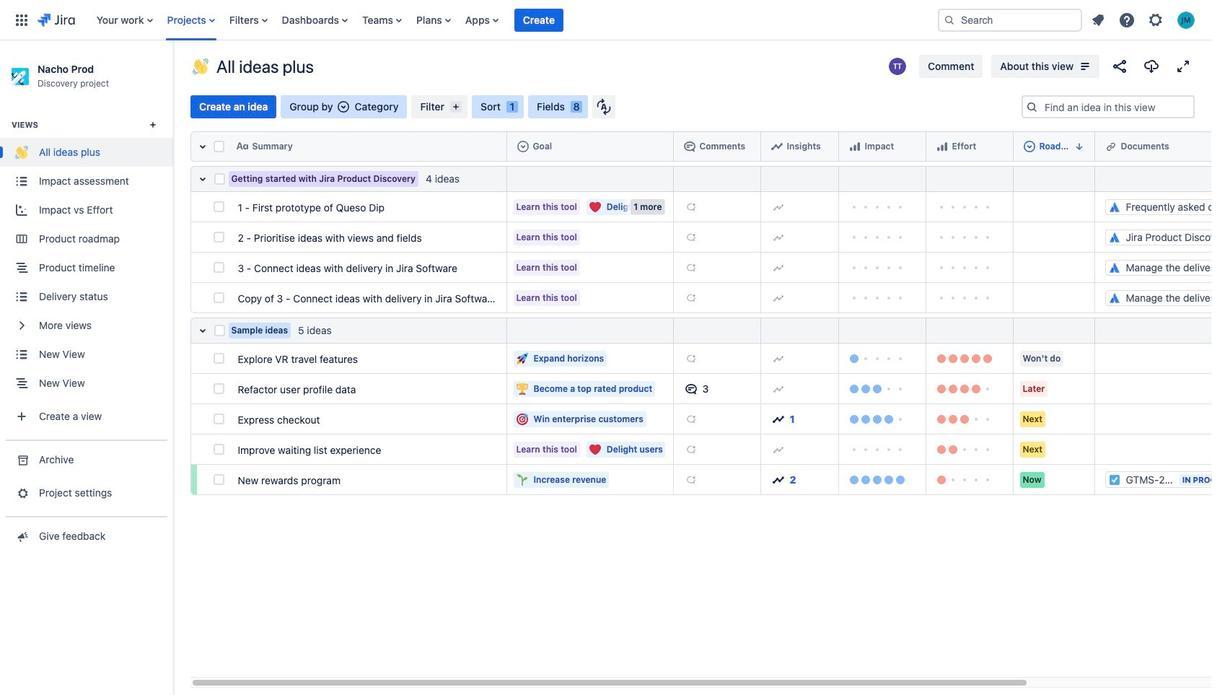 Task type: vqa. For each thing, say whether or not it's contained in the screenshot.
list to the right
yes



Task type: describe. For each thing, give the bounding box(es) containing it.
comments image
[[685, 383, 697, 394]]

search image
[[944, 14, 956, 26]]

settings image
[[1148, 11, 1165, 29]]

:rocket: image
[[516, 353, 528, 364]]

share image
[[1111, 58, 1129, 75]]

primary element
[[9, 0, 927, 40]]

:trophy: image
[[516, 383, 528, 394]]

effort image
[[936, 140, 948, 152]]

:rocket: image
[[516, 353, 528, 364]]

0 horizontal spatial list
[[89, 0, 927, 40]]

header.desc image
[[1074, 140, 1085, 152]]

insights image
[[773, 413, 784, 425]]

export image
[[1143, 58, 1161, 75]]

1 horizontal spatial list
[[1085, 7, 1204, 33]]

collapse all image
[[194, 138, 211, 155]]

Find an idea in this view field
[[1041, 97, 1194, 117]]

notifications image
[[1090, 11, 1107, 29]]

:trophy: image
[[516, 383, 528, 394]]

hyperlink image
[[1105, 140, 1117, 152]]

goal image
[[517, 140, 529, 152]]

help image
[[1119, 11, 1136, 29]]

summary image
[[236, 140, 248, 152]]



Task type: locate. For each thing, give the bounding box(es) containing it.
project settings image
[[14, 486, 29, 501]]

Search field
[[938, 8, 1083, 31]]

None search field
[[938, 8, 1083, 31]]

show description image
[[1077, 58, 1094, 75]]

banner
[[0, 0, 1213, 40]]

insights image
[[773, 474, 784, 485]]

:wave: image
[[193, 58, 209, 74], [15, 146, 28, 159], [15, 146, 28, 159]]

impact image
[[849, 140, 861, 152]]

your profile and settings image
[[1178, 11, 1195, 29]]

list
[[89, 0, 927, 40], [1085, 7, 1204, 33]]

comments image
[[684, 140, 695, 152]]

expand image
[[1175, 58, 1192, 75]]

insights image
[[771, 140, 783, 152]]

add image
[[685, 201, 697, 213], [685, 262, 697, 273], [773, 262, 784, 273], [773, 383, 784, 394], [685, 444, 697, 455], [685, 474, 697, 485]]

:dart: image
[[516, 413, 528, 425], [516, 413, 528, 425]]

roadmap image
[[1024, 140, 1035, 152]]

:heart: image
[[590, 201, 601, 213], [590, 201, 601, 213], [590, 444, 601, 455]]

jira product discovery navigation element
[[0, 40, 173, 695]]

single select dropdown image
[[337, 101, 349, 113]]

:heart: image
[[590, 444, 601, 455]]

list item
[[515, 0, 564, 40]]

jira image
[[38, 11, 75, 29], [38, 11, 75, 29]]

current project sidebar image
[[157, 58, 189, 87]]

feedback image
[[14, 529, 29, 544]]

:seedling: image
[[516, 474, 528, 485], [516, 474, 528, 485]]

appswitcher icon image
[[13, 11, 30, 29]]

autosave is enabled image
[[597, 98, 611, 115]]

cell
[[507, 131, 674, 162], [674, 131, 761, 162], [761, 131, 839, 162], [839, 131, 927, 162], [927, 131, 1014, 162], [1014, 131, 1096, 162], [1096, 131, 1213, 162], [1014, 222, 1096, 253], [1014, 253, 1096, 283], [1014, 283, 1096, 313], [1096, 344, 1213, 374], [1096, 374, 1213, 404], [1096, 404, 1213, 434], [1096, 434, 1213, 465]]

group
[[0, 101, 173, 440]]

add image
[[685, 201, 697, 213], [773, 201, 784, 213], [685, 231, 697, 243], [685, 231, 697, 243], [773, 231, 784, 243], [685, 262, 697, 273], [685, 292, 697, 303], [685, 292, 697, 303], [773, 292, 784, 303], [685, 353, 697, 364], [685, 353, 697, 364], [773, 353, 784, 364], [685, 413, 697, 425], [685, 413, 697, 425], [685, 444, 697, 455], [773, 444, 784, 455], [685, 474, 697, 485]]

:wave: image
[[193, 58, 209, 74]]



